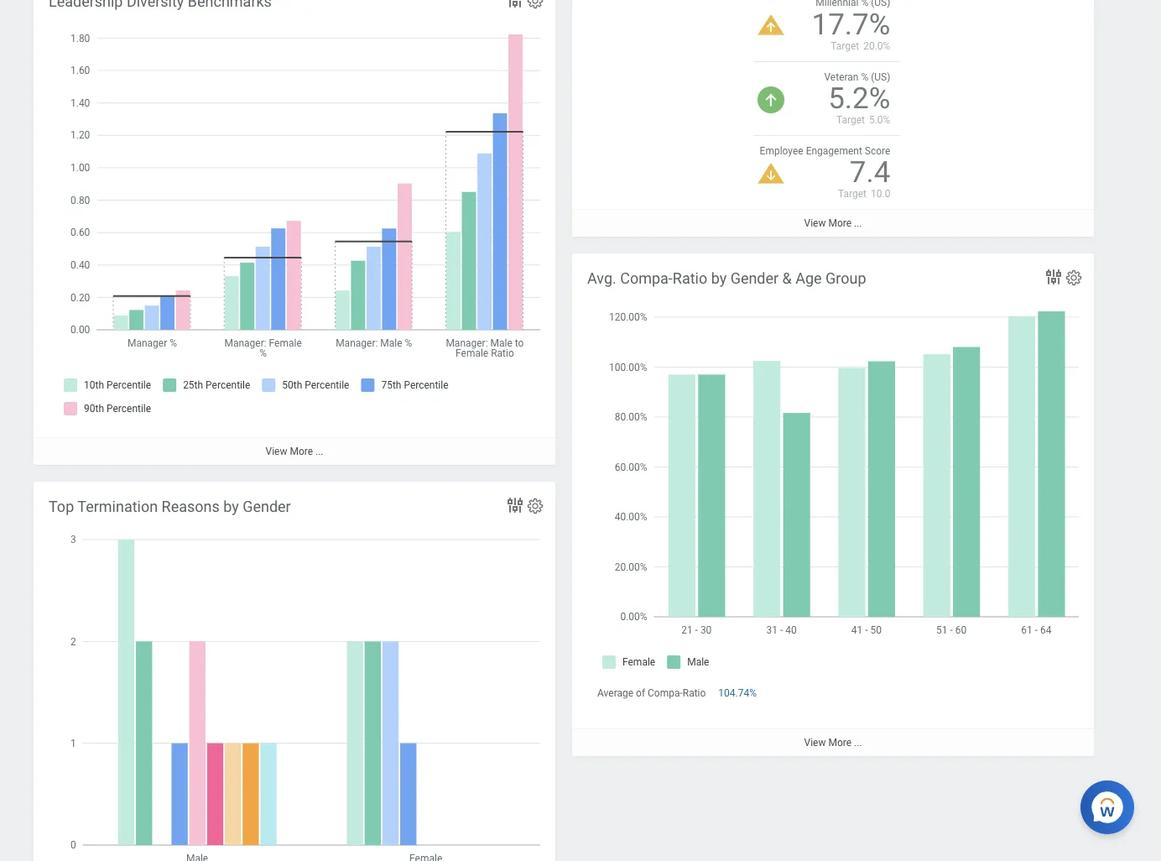 Task type: locate. For each thing, give the bounding box(es) containing it.
20.0%
[[864, 40, 891, 52]]

10.0
[[871, 188, 891, 200]]

compa- right of
[[648, 688, 683, 699]]

target up veteran
[[831, 40, 860, 52]]

target left 10.0 on the right of page
[[839, 188, 867, 200]]

gender right reasons
[[243, 498, 291, 515]]

configure and view chart data image inside top termination reasons by gender element
[[505, 495, 525, 515]]

employee
[[760, 145, 804, 157]]

1 horizontal spatial gender
[[731, 269, 779, 287]]

view more ... inside avg. compa-ratio by gender & age group element
[[805, 737, 863, 749]]

... inside avg. compa-ratio by gender & age group element
[[855, 737, 863, 749]]

1 vertical spatial gender
[[243, 498, 291, 515]]

gender left &
[[731, 269, 779, 287]]

2 vertical spatial view
[[805, 737, 826, 749]]

by
[[712, 269, 727, 287], [223, 498, 239, 515]]

group
[[826, 269, 867, 287]]

target for 17.7%
[[831, 40, 860, 52]]

veteran
[[825, 71, 859, 83]]

gender for ratio
[[731, 269, 779, 287]]

average
[[598, 688, 634, 699]]

down warning image
[[758, 163, 785, 184]]

compa-
[[620, 269, 673, 287], [648, 688, 683, 699]]

... inside diversity scorecard (us) element
[[855, 217, 863, 229]]

1 vertical spatial view
[[266, 446, 287, 458]]

gender for reasons
[[243, 498, 291, 515]]

more
[[829, 217, 852, 229], [290, 446, 313, 458], [829, 737, 852, 749]]

target inside 17.7% target 20.0%
[[831, 40, 860, 52]]

view more ... link
[[572, 209, 1095, 237], [34, 437, 556, 465], [572, 729, 1095, 757]]

target inside 5.2% target 5.0%
[[837, 114, 865, 126]]

2 vertical spatial view more ... link
[[572, 729, 1095, 757]]

configure and view chart data image
[[505, 0, 525, 10], [505, 495, 525, 515]]

average of compa-ratio
[[598, 688, 706, 699]]

by left &
[[712, 269, 727, 287]]

1 horizontal spatial by
[[712, 269, 727, 287]]

0 vertical spatial view
[[805, 217, 826, 229]]

5.2% target 5.0%
[[829, 81, 891, 126]]

top termination reasons by gender
[[49, 498, 291, 515]]

0 vertical spatial ratio
[[673, 269, 708, 287]]

view more ... for leadership diversity benchmarks "element" on the left
[[266, 446, 324, 458]]

configure leadership diversity benchmarks image
[[526, 0, 545, 10]]

by for reasons
[[223, 498, 239, 515]]

view inside diversity scorecard (us) element
[[805, 217, 826, 229]]

17.7% target 20.0%
[[812, 7, 891, 52]]

by for ratio
[[712, 269, 727, 287]]

1 vertical spatial target
[[837, 114, 865, 126]]

... for top view more ... link
[[855, 217, 863, 229]]

top
[[49, 498, 74, 515]]

1 vertical spatial view more ... link
[[34, 437, 556, 465]]

view more ... inside leadership diversity benchmarks "element"
[[266, 446, 324, 458]]

target
[[831, 40, 860, 52], [837, 114, 865, 126], [839, 188, 867, 200]]

1 vertical spatial ...
[[316, 446, 324, 458]]

1 vertical spatial by
[[223, 498, 239, 515]]

17.7%
[[812, 7, 891, 42]]

2 vertical spatial ...
[[855, 737, 863, 749]]

7.4 target 10.0
[[839, 155, 891, 200]]

view more ... link for avg. compa-ratio by gender & age group element
[[572, 729, 1095, 757]]

configure and view chart data image left configure top termination reasons by gender icon
[[505, 495, 525, 515]]

0 vertical spatial ...
[[855, 217, 863, 229]]

2 vertical spatial target
[[839, 188, 867, 200]]

1 vertical spatial compa-
[[648, 688, 683, 699]]

gender
[[731, 269, 779, 287], [243, 498, 291, 515]]

%
[[862, 71, 869, 83]]

... for leadership diversity benchmarks "element" on the left's view more ... link
[[316, 446, 324, 458]]

configure top termination reasons by gender image
[[526, 497, 545, 515]]

1 vertical spatial view more ...
[[266, 446, 324, 458]]

0 vertical spatial by
[[712, 269, 727, 287]]

0 horizontal spatial gender
[[243, 498, 291, 515]]

diversity scorecard (us) element
[[572, 0, 1095, 237]]

2 vertical spatial view more ...
[[805, 737, 863, 749]]

compa- right avg.
[[620, 269, 673, 287]]

1 configure and view chart data image from the top
[[505, 0, 525, 10]]

more for leadership diversity benchmarks "element" on the left
[[290, 446, 313, 458]]

target left 5.0%
[[837, 114, 865, 126]]

2 configure and view chart data image from the top
[[505, 495, 525, 515]]

0 vertical spatial configure and view chart data image
[[505, 0, 525, 10]]

reasons
[[162, 498, 220, 515]]

view inside avg. compa-ratio by gender & age group element
[[805, 737, 826, 749]]

configure and view chart data image left configure leadership diversity benchmarks image
[[505, 0, 525, 10]]

view
[[805, 217, 826, 229], [266, 446, 287, 458], [805, 737, 826, 749]]

top termination reasons by gender element
[[34, 482, 556, 861]]

1 vertical spatial more
[[290, 446, 313, 458]]

by right reasons
[[223, 498, 239, 515]]

... inside leadership diversity benchmarks "element"
[[316, 446, 324, 458]]

view inside leadership diversity benchmarks "element"
[[266, 446, 287, 458]]

target inside 7.4 target 10.0
[[839, 188, 867, 200]]

veteran % (us)
[[825, 71, 891, 83]]

0 horizontal spatial by
[[223, 498, 239, 515]]

ratio
[[673, 269, 708, 287], [683, 688, 706, 699]]

0 vertical spatial more
[[829, 217, 852, 229]]

more inside leadership diversity benchmarks "element"
[[290, 446, 313, 458]]

avg.
[[588, 269, 617, 287]]

0 vertical spatial target
[[831, 40, 860, 52]]

0 vertical spatial gender
[[731, 269, 779, 287]]

more inside avg. compa-ratio by gender & age group element
[[829, 737, 852, 749]]

more inside diversity scorecard (us) element
[[829, 217, 852, 229]]

1 vertical spatial configure and view chart data image
[[505, 495, 525, 515]]

... for view more ... link associated with avg. compa-ratio by gender & age group element
[[855, 737, 863, 749]]

configure and view chart data image for configure leadership diversity benchmarks image
[[505, 0, 525, 10]]

view more ...
[[805, 217, 863, 229], [266, 446, 324, 458], [805, 737, 863, 749]]

&
[[783, 269, 792, 287]]

target for 5.2%
[[837, 114, 865, 126]]

0 vertical spatial view more ...
[[805, 217, 863, 229]]

...
[[855, 217, 863, 229], [316, 446, 324, 458], [855, 737, 863, 749]]

leadership diversity benchmarks element
[[34, 0, 556, 465]]

2 vertical spatial more
[[829, 737, 852, 749]]

1 vertical spatial ratio
[[683, 688, 706, 699]]

more for avg. compa-ratio by gender & age group element
[[829, 737, 852, 749]]



Task type: describe. For each thing, give the bounding box(es) containing it.
view more ... inside diversity scorecard (us) element
[[805, 217, 863, 229]]

view more ... for avg. compa-ratio by gender & age group element
[[805, 737, 863, 749]]

up warning image
[[758, 15, 785, 36]]

5.0%
[[870, 114, 891, 126]]

configure and view chart data image
[[1044, 267, 1064, 287]]

104.74% button
[[719, 687, 760, 700]]

avg. compa-ratio by gender & age group
[[588, 269, 867, 287]]

5.2%
[[829, 81, 891, 116]]

of
[[636, 688, 646, 699]]

engagement
[[806, 145, 863, 157]]

configure and view chart data image for configure top termination reasons by gender icon
[[505, 495, 525, 515]]

view for avg. compa-ratio by gender & age group element
[[805, 737, 826, 749]]

target for 7.4
[[839, 188, 867, 200]]

configure avg. compa-ratio by gender & age group image
[[1065, 269, 1084, 287]]

score
[[865, 145, 891, 157]]

104.74%
[[719, 688, 757, 699]]

0 vertical spatial compa-
[[620, 269, 673, 287]]

view more ... link for leadership diversity benchmarks "element" on the left
[[34, 437, 556, 465]]

0 vertical spatial view more ... link
[[572, 209, 1095, 237]]

termination
[[78, 498, 158, 515]]

view for leadership diversity benchmarks "element" on the left
[[266, 446, 287, 458]]

age
[[796, 269, 822, 287]]

avg. compa-ratio by gender & age group element
[[572, 254, 1095, 757]]

7.4
[[850, 155, 891, 190]]

(us)
[[871, 71, 891, 83]]

up good image
[[758, 86, 785, 113]]

employee engagement score
[[760, 145, 891, 157]]



Task type: vqa. For each thing, say whether or not it's contained in the screenshot.
More in the Leadership Diversity Benchmarks ELEMENT
yes



